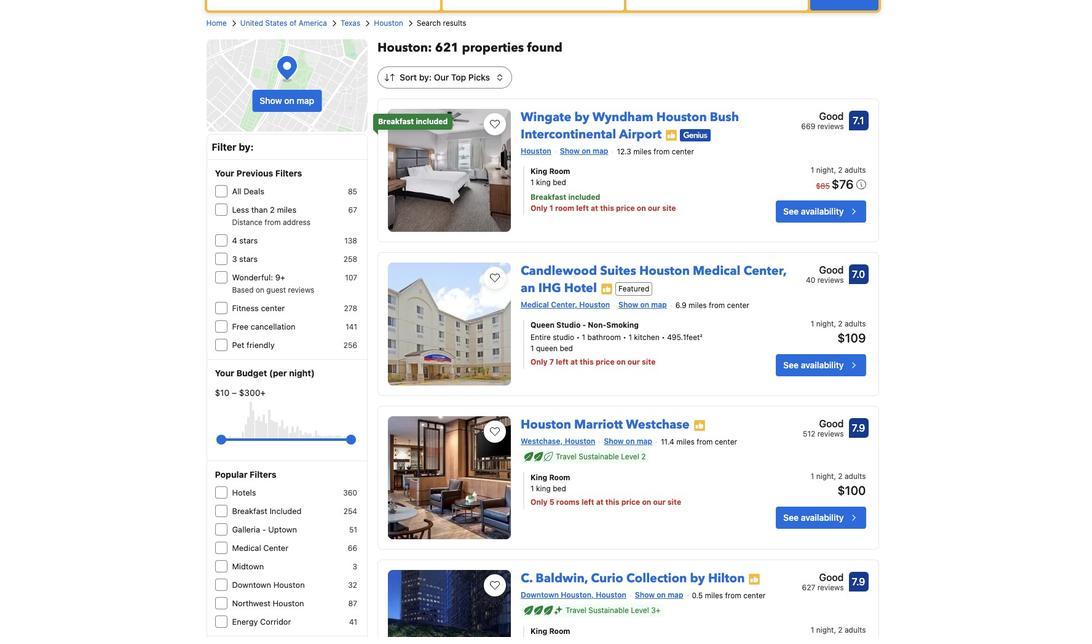 Task type: describe. For each thing, give the bounding box(es) containing it.
2 down good 627 reviews
[[838, 625, 843, 635]]

miles for houston marriott westchase
[[677, 437, 695, 446]]

site inside king room 1 king bed breakfast included only 1 room left at this price on our site
[[662, 203, 676, 213]]

breakfast included
[[378, 117, 448, 126]]

houston up non-
[[579, 300, 610, 309]]

studio
[[553, 333, 574, 342]]

suites
[[600, 263, 636, 279]]

wingate by wyndham houston bush intercontinental airport link
[[521, 104, 739, 143]]

our inside queen studio - non-smoking entire studio • 1 bathroom • 1 kitchen • 495.1feet² 1 queen bed only 7 left at this price on our site
[[628, 357, 640, 366]]

2 up distance from address
[[270, 205, 275, 215]]

c. baldwin, curio collection by hilton link
[[521, 565, 745, 587]]

budget
[[236, 368, 267, 378]]

0.5 miles from center
[[692, 591, 766, 600]]

breakfast included
[[232, 506, 302, 516]]

corridor
[[260, 617, 291, 627]]

2 up $76
[[838, 165, 843, 175]]

address
[[283, 218, 311, 227]]

this property is part of our preferred partner program. it's committed to providing excellent service and good value. it'll pay us a higher commission if you make a booking. image for houston
[[601, 283, 613, 295]]

see for center,
[[784, 360, 799, 370]]

this property is part of our preferred partner program. it's committed to providing excellent service and good value. it'll pay us a higher commission if you make a booking. image for westchase
[[694, 419, 706, 431]]

houston inside candlewood suites houston medical center, an ihg hotel
[[640, 263, 690, 279]]

miles for wingate by wyndham houston bush intercontinental airport
[[633, 147, 652, 156]]

adults inside 1 night , 2 adults $109
[[845, 319, 866, 328]]

houston marriott westchase image
[[388, 416, 511, 539]]

houston marriott westchase link
[[521, 411, 690, 433]]

travel sustainable level 3+
[[566, 606, 661, 615]]

bed for wingate
[[553, 178, 566, 187]]

$109
[[838, 331, 866, 345]]

good for houston marriott westchase
[[819, 418, 844, 429]]

this property is part of our preferred partner program. it's committed to providing excellent service and good value. it'll pay us a higher commission if you make a booking. image for houston
[[601, 283, 613, 295]]

filter
[[212, 141, 237, 153]]

- inside queen studio - non-smoking entire studio • 1 bathroom • 1 kitchen • 495.1feet² 1 queen bed only 7 left at this price on our site
[[583, 320, 586, 330]]

energy
[[232, 617, 258, 627]]

king room link for westchase
[[531, 472, 739, 483]]

your for your previous filters
[[215, 168, 234, 178]]

center for wingate by wyndham houston bush intercontinental airport
[[672, 147, 694, 156]]

all deals
[[232, 186, 264, 196]]

2 1 night , 2 adults from the top
[[811, 625, 866, 635]]

wingate
[[521, 109, 572, 125]]

show inside button
[[260, 95, 282, 106]]

1 night from the top
[[816, 165, 834, 175]]

41
[[349, 617, 357, 627]]

wyndham
[[593, 109, 654, 125]]

on inside button
[[284, 95, 294, 106]]

houston down 'wingate'
[[521, 146, 552, 156]]

278
[[344, 304, 357, 313]]

home
[[206, 18, 227, 28]]

miles up the "address"
[[277, 205, 297, 215]]

entire
[[531, 333, 551, 342]]

medical center, houston
[[521, 300, 610, 309]]

downtown for downtown houston, houston
[[521, 590, 559, 600]]

king room
[[531, 627, 570, 636]]

$10
[[215, 387, 229, 398]]

this property is part of our preferred partner program. it's committed to providing excellent service and good value. it'll pay us a higher commission if you make a booking. image for curio
[[749, 573, 761, 585]]

$76
[[832, 177, 854, 191]]

3 availability from the top
[[801, 512, 844, 523]]

67
[[348, 205, 357, 215]]

search results updated. houston: 621 properties found. element
[[378, 39, 879, 57]]

4
[[232, 236, 237, 245]]

houston link
[[374, 18, 403, 29]]

1 inside "1 night , 2 adults $100"
[[811, 472, 814, 481]]

rooms
[[556, 497, 580, 507]]

top
[[451, 72, 466, 82]]

11.4 miles from center
[[661, 437, 737, 446]]

candlewood suites houston medical center, an ihg hotel link
[[521, 258, 787, 296]]

1 left the room
[[550, 203, 553, 213]]

12.3
[[617, 147, 631, 156]]

left inside queen studio - non-smoking entire studio • 1 bathroom • 1 kitchen • 495.1feet² 1 queen bed only 7 left at this price on our site
[[556, 357, 569, 366]]

king for wingate by wyndham houston bush intercontinental airport
[[531, 167, 547, 176]]

1 right studio
[[582, 333, 586, 342]]

show on map for candlewood
[[619, 300, 667, 309]]

our inside king room 1 king bed breakfast included only 1 room left at this price on our site
[[648, 203, 661, 213]]

3 for 3 stars
[[232, 254, 237, 264]]

downtown for downtown houston
[[232, 580, 271, 590]]

by: for sort
[[419, 72, 432, 82]]

only inside queen studio - non-smoking entire studio • 1 bathroom • 1 kitchen • 495.1feet² 1 queen bed only 7 left at this price on our site
[[531, 357, 548, 366]]

6.9 miles from center
[[676, 301, 750, 310]]

houston down marriott
[[565, 437, 596, 446]]

reviews for candlewood suites houston medical center, an ihg hotel
[[818, 276, 844, 285]]

6.9
[[676, 301, 687, 310]]

256
[[344, 341, 357, 350]]

4 night from the top
[[816, 625, 834, 635]]

queen studio - non-smoking entire studio • 1 bathroom • 1 kitchen • 495.1feet² 1 queen bed only 7 left at this price on our site
[[531, 320, 703, 366]]

good 512 reviews
[[803, 418, 844, 438]]

3 see availability link from the top
[[776, 507, 866, 529]]

westchase
[[626, 416, 690, 433]]

1 down intercontinental
[[531, 178, 534, 187]]

on inside king room 1 king bed breakfast included only 1 room left at this price on our site
[[637, 203, 646, 213]]

1 adults from the top
[[845, 165, 866, 175]]

included
[[270, 506, 302, 516]]

candlewood
[[521, 263, 597, 279]]

from for c. baldwin, curio collection by hilton
[[725, 591, 742, 600]]

center for c. baldwin, curio collection by hilton
[[744, 591, 766, 600]]

availability for center,
[[801, 360, 844, 370]]

stars for 3 stars
[[239, 254, 258, 264]]

0 vertical spatial filters
[[275, 168, 302, 178]]

621
[[435, 39, 459, 56]]

66
[[348, 544, 357, 553]]

studio
[[557, 320, 581, 330]]

from down less than 2 miles
[[265, 218, 281, 227]]

from for houston marriott westchase
[[697, 437, 713, 446]]

only inside king room 1 king bed breakfast included only 1 room left at this price on our site
[[531, 203, 548, 213]]

collection
[[627, 570, 687, 587]]

availability for bush
[[801, 206, 844, 216]]

107
[[345, 273, 357, 282]]

medical inside candlewood suites houston medical center, an ihg hotel
[[693, 263, 741, 279]]

1 , from the top
[[834, 165, 836, 175]]

center for houston marriott westchase
[[715, 437, 737, 446]]

found
[[527, 39, 563, 56]]

627
[[802, 583, 816, 592]]

miles for c. baldwin, curio collection by hilton
[[705, 591, 723, 600]]

featured
[[619, 284, 650, 293]]

houston up westchase,
[[521, 416, 571, 433]]

3+
[[651, 606, 661, 615]]

show on map for wingate
[[560, 146, 608, 156]]

houston up corridor at the left bottom
[[273, 598, 304, 608]]

3 see from the top
[[784, 512, 799, 523]]

ihg
[[539, 280, 561, 296]]

reviews for c. baldwin, curio collection by hilton
[[818, 583, 844, 592]]

search results
[[417, 18, 467, 28]]

westchase,
[[521, 437, 563, 446]]

travel sustainable level 2
[[556, 452, 646, 461]]

sustainable for curio
[[589, 606, 629, 615]]

your for your budget (per night)
[[215, 368, 234, 378]]

free cancellation
[[232, 322, 296, 331]]

king room link for wyndham
[[531, 166, 739, 177]]

medical for medical center, houston
[[521, 300, 549, 309]]

cancellation
[[251, 322, 296, 331]]

0.5
[[692, 591, 703, 600]]

141
[[346, 322, 357, 331]]

night)
[[289, 368, 315, 378]]

picks
[[469, 72, 490, 82]]

495.1feet²
[[667, 333, 703, 342]]

westchase, houston
[[521, 437, 596, 446]]

king for houston marriott westchase
[[536, 484, 551, 493]]

price inside king room 1 king bed only 5 rooms left at this price on our site
[[622, 497, 640, 507]]

see availability link for bush
[[776, 200, 866, 223]]

king room 1 king bed only 5 rooms left at this price on our site
[[531, 473, 681, 507]]

1 vertical spatial center,
[[551, 300, 578, 309]]

map for candlewood suites houston medical center, an ihg hotel
[[651, 300, 667, 309]]

intercontinental
[[521, 126, 616, 143]]

$10 – $300+
[[215, 387, 266, 398]]

texas link
[[341, 18, 361, 29]]

houston up travel sustainable level 3+
[[596, 590, 627, 600]]

$300+
[[239, 387, 266, 398]]

see availability link for center,
[[776, 354, 866, 376]]

good 627 reviews
[[802, 572, 844, 592]]

houston marriott westchase
[[521, 416, 690, 433]]

87
[[348, 599, 357, 608]]

at inside king room 1 king bed only 5 rooms left at this price on our site
[[596, 497, 604, 507]]

0 horizontal spatial included
[[416, 117, 448, 126]]

queen studio - non-smoking link
[[531, 320, 739, 331]]

7.9 for houston marriott westchase
[[852, 422, 865, 434]]

an
[[521, 280, 535, 296]]

reviews for houston marriott westchase
[[818, 429, 844, 438]]

houston up "northwest houston"
[[273, 580, 305, 590]]

1 1 night , 2 adults from the top
[[811, 165, 866, 175]]

at inside queen studio - non-smoking entire studio • 1 bathroom • 1 kitchen • 495.1feet² 1 queen bed only 7 left at this price on our site
[[571, 357, 578, 366]]

than
[[251, 205, 268, 215]]

medical center
[[232, 543, 289, 553]]

good for wingate by wyndham houston bush intercontinental airport
[[819, 111, 844, 122]]

, inside "1 night , 2 adults $100"
[[834, 472, 836, 481]]

2 inside 1 night , 2 adults $109
[[838, 319, 843, 328]]

4 stars
[[232, 236, 258, 245]]

center
[[263, 543, 289, 553]]

popular filters
[[215, 469, 276, 480]]

breakfast inside king room 1 king bed breakfast included only 1 room left at this price on our site
[[531, 192, 567, 202]]

room for houston
[[549, 473, 570, 482]]

center down based on guest reviews
[[261, 303, 285, 313]]



Task type: vqa. For each thing, say whether or not it's contained in the screenshot.


Task type: locate. For each thing, give the bounding box(es) containing it.
show on map button
[[252, 90, 322, 112]]

2 king from the top
[[536, 484, 551, 493]]

0 vertical spatial see availability
[[784, 206, 844, 216]]

0 vertical spatial room
[[549, 167, 570, 176]]

breakfast for breakfast included
[[232, 506, 267, 516]]

map for c. baldwin, curio collection by hilton
[[668, 590, 684, 600]]

1 • from the left
[[577, 333, 580, 342]]

1 horizontal spatial downtown
[[521, 590, 559, 600]]

galleria - uptown
[[232, 525, 297, 534]]

show on map inside button
[[260, 95, 314, 106]]

your
[[215, 168, 234, 178], [215, 368, 234, 378]]

level for westchase
[[621, 452, 639, 461]]

1 horizontal spatial by
[[690, 570, 705, 587]]

reviews inside good 627 reviews
[[818, 583, 844, 592]]

by inside wingate by wyndham houston bush intercontinental airport
[[575, 109, 590, 125]]

price
[[616, 203, 635, 213], [596, 357, 615, 366], [622, 497, 640, 507]]

1 vertical spatial see availability
[[784, 360, 844, 370]]

adults inside "1 night , 2 adults $100"
[[845, 472, 866, 481]]

1 vertical spatial 3
[[353, 562, 357, 571]]

center for candlewood suites houston medical center, an ihg hotel
[[727, 301, 750, 310]]

scored 7.1 element
[[849, 111, 869, 130]]

good inside the good 512 reviews
[[819, 418, 844, 429]]

2 vertical spatial this
[[606, 497, 620, 507]]

3 , from the top
[[834, 472, 836, 481]]

1 vertical spatial -
[[262, 525, 266, 534]]

at right the rooms
[[596, 497, 604, 507]]

stars
[[239, 236, 258, 245], [239, 254, 258, 264]]

good element for houston marriott westchase
[[803, 416, 844, 431]]

scored 7.9 element
[[849, 418, 869, 438], [849, 572, 869, 592]]

marriott
[[574, 416, 623, 433]]

1 horizontal spatial medical
[[521, 300, 549, 309]]

on inside queen studio - non-smoking entire studio • 1 bathroom • 1 kitchen • 495.1feet² 1 queen bed only 7 left at this price on our site
[[617, 357, 626, 366]]

houston left bush
[[657, 109, 707, 125]]

availability down $85
[[801, 206, 844, 216]]

1 down 40 in the right top of the page
[[811, 319, 814, 328]]

bed inside king room 1 king bed only 5 rooms left at this price on our site
[[553, 484, 566, 493]]

2 vertical spatial king room link
[[531, 626, 739, 637]]

this inside king room 1 king bed only 5 rooms left at this price on our site
[[606, 497, 620, 507]]

1 vertical spatial filters
[[250, 469, 276, 480]]

1 king room link from the top
[[531, 166, 739, 177]]

genius discounts available at this property. image
[[680, 129, 711, 141], [680, 129, 711, 141]]

by: for filter
[[239, 141, 254, 153]]

51
[[349, 525, 357, 534]]

map for houston marriott westchase
[[637, 437, 653, 446]]

2 vertical spatial room
[[549, 627, 570, 636]]

reviews right 40 in the right top of the page
[[818, 276, 844, 285]]

by up intercontinental
[[575, 109, 590, 125]]

0 vertical spatial center,
[[744, 263, 787, 279]]

1 vertical spatial level
[[631, 606, 649, 615]]

4 good from the top
[[819, 572, 844, 583]]

show for candlewood
[[619, 300, 638, 309]]

king room 1 king bed breakfast included only 1 room left at this price on our site
[[531, 167, 676, 213]]

2 vertical spatial bed
[[553, 484, 566, 493]]

2 king room link from the top
[[531, 472, 739, 483]]

candlewood suites houston medical center, an ihg hotel image
[[388, 263, 511, 386]]

airport
[[619, 126, 662, 143]]

1 vertical spatial scored 7.9 element
[[849, 572, 869, 592]]

good inside good 40 reviews
[[819, 264, 844, 276]]

1 only from the top
[[531, 203, 548, 213]]

good element
[[802, 109, 844, 124], [806, 263, 844, 277], [803, 416, 844, 431], [802, 570, 844, 585]]

1 horizontal spatial 3
[[353, 562, 357, 571]]

0 vertical spatial king
[[531, 167, 547, 176]]

0 horizontal spatial by:
[[239, 141, 254, 153]]

3 king from the top
[[531, 627, 547, 636]]

site inside king room 1 king bed only 5 rooms left at this price on our site
[[668, 497, 681, 507]]

center
[[672, 147, 694, 156], [727, 301, 750, 310], [261, 303, 285, 313], [715, 437, 737, 446], [744, 591, 766, 600]]

0 vertical spatial sustainable
[[579, 452, 619, 461]]

0 vertical spatial downtown
[[232, 580, 271, 590]]

texas
[[341, 18, 361, 28]]

bed inside king room 1 king bed breakfast included only 1 room left at this price on our site
[[553, 178, 566, 187]]

2 see availability link from the top
[[776, 354, 866, 376]]

night
[[816, 165, 834, 175], [816, 319, 834, 328], [816, 472, 834, 481], [816, 625, 834, 635]]

0 horizontal spatial center,
[[551, 300, 578, 309]]

2 adults from the top
[[845, 319, 866, 328]]

adults
[[845, 165, 866, 175], [845, 319, 866, 328], [845, 472, 866, 481], [845, 625, 866, 635]]

left right 7
[[556, 357, 569, 366]]

1 vertical spatial at
[[571, 357, 578, 366]]

2 • from the left
[[623, 333, 627, 342]]

see availability link down $85
[[776, 200, 866, 223]]

king up the 5
[[536, 484, 551, 493]]

, up $76
[[834, 165, 836, 175]]

1 vertical spatial this
[[580, 357, 594, 366]]

by: left our
[[419, 72, 432, 82]]

0 vertical spatial medical
[[693, 263, 741, 279]]

good inside good 627 reviews
[[819, 572, 844, 583]]

site inside queen studio - non-smoking entire studio • 1 bathroom • 1 kitchen • 495.1feet² 1 queen bed only 7 left at this price on our site
[[642, 357, 656, 366]]

wonderful: 9+
[[232, 272, 285, 282]]

0 vertical spatial travel
[[556, 452, 577, 461]]

1 vertical spatial 7.9
[[852, 576, 865, 587]]

reviews right guest
[[288, 285, 314, 295]]

0 vertical spatial our
[[648, 203, 661, 213]]

1 down westchase,
[[531, 484, 534, 493]]

king for houston marriott westchase
[[531, 473, 547, 482]]

1 vertical spatial breakfast
[[531, 192, 567, 202]]

1 good from the top
[[819, 111, 844, 122]]

this property is part of our preferred partner program. it's committed to providing excellent service and good value. it'll pay us a higher commission if you make a booking. image
[[666, 129, 678, 141], [666, 129, 678, 141], [601, 283, 613, 295], [749, 573, 761, 585], [749, 573, 761, 585]]

queen
[[531, 320, 555, 330]]

see availability link
[[776, 200, 866, 223], [776, 354, 866, 376], [776, 507, 866, 529]]

good for c. baldwin, curio collection by hilton
[[819, 572, 844, 583]]

bed inside queen studio - non-smoking entire studio • 1 bathroom • 1 kitchen • 495.1feet² 1 queen bed only 7 left at this price on our site
[[560, 344, 573, 353]]

, inside 1 night , 2 adults $109
[[834, 319, 836, 328]]

sustainable for westchase
[[579, 452, 619, 461]]

search
[[417, 18, 441, 28]]

our down 12.3 miles from center
[[648, 203, 661, 213]]

1 vertical spatial included
[[568, 192, 600, 202]]

miles for candlewood suites houston medical center, an ihg hotel
[[689, 301, 707, 310]]

reviews right '669' on the top of the page
[[818, 122, 844, 131]]

from right 6.9
[[709, 301, 725, 310]]

miles right the 0.5 at the bottom of the page
[[705, 591, 723, 600]]

medical up 6.9 miles from center
[[693, 263, 741, 279]]

7.9 right the good 512 reviews
[[852, 422, 865, 434]]

at right the room
[[591, 203, 598, 213]]

0 vertical spatial at
[[591, 203, 598, 213]]

0 vertical spatial bed
[[553, 178, 566, 187]]

1 horizontal spatial breakfast
[[378, 117, 414, 126]]

at right 7
[[571, 357, 578, 366]]

1 7.9 from the top
[[852, 422, 865, 434]]

1 vertical spatial king room link
[[531, 472, 739, 483]]

0 vertical spatial -
[[583, 320, 586, 330]]

less than 2 miles
[[232, 205, 297, 215]]

2 down westchase
[[641, 452, 646, 461]]

1 vertical spatial price
[[596, 357, 615, 366]]

1 vertical spatial room
[[549, 473, 570, 482]]

512
[[803, 429, 816, 438]]

3 • from the left
[[662, 333, 665, 342]]

good right 512
[[819, 418, 844, 429]]

level down 'houston marriott westchase'
[[621, 452, 639, 461]]

non-
[[588, 320, 607, 330]]

filters right previous at left
[[275, 168, 302, 178]]

king room link
[[531, 166, 739, 177], [531, 472, 739, 483], [531, 626, 739, 637]]

left right the room
[[576, 203, 589, 213]]

2 availability from the top
[[801, 360, 844, 370]]

1 night , 2 adults up $76
[[811, 165, 866, 175]]

reviews inside 'good 669 reviews'
[[818, 122, 844, 131]]

price down travel sustainable level 2
[[622, 497, 640, 507]]

this property is part of our preferred partner program. it's committed to providing excellent service and good value. it'll pay us a higher commission if you make a booking. image for wyndham
[[666, 129, 678, 141]]

pet
[[232, 340, 244, 350]]

friendly
[[247, 340, 275, 350]]

houston up featured on the top right of the page
[[640, 263, 690, 279]]

this property is part of our preferred partner program. it's committed to providing excellent service and good value. it'll pay us a higher commission if you make a booking. image
[[601, 283, 613, 295], [694, 419, 706, 431], [694, 419, 706, 431]]

show
[[260, 95, 282, 106], [560, 146, 580, 156], [619, 300, 638, 309], [604, 437, 624, 446], [635, 590, 655, 600]]

, down good 40 reviews
[[834, 319, 836, 328]]

360
[[343, 488, 357, 498]]

3 good from the top
[[819, 418, 844, 429]]

bed up the room
[[553, 178, 566, 187]]

138
[[345, 236, 357, 245]]

4 adults from the top
[[845, 625, 866, 635]]

•
[[577, 333, 580, 342], [623, 333, 627, 342], [662, 333, 665, 342]]

this right the rooms
[[606, 497, 620, 507]]

1 your from the top
[[215, 168, 234, 178]]

from for wingate by wyndham houston bush intercontinental airport
[[654, 147, 670, 156]]

room up the 5
[[549, 473, 570, 482]]

12.3 miles from center
[[617, 147, 694, 156]]

center, up studio
[[551, 300, 578, 309]]

1 vertical spatial your
[[215, 368, 234, 378]]

from
[[654, 147, 670, 156], [265, 218, 281, 227], [709, 301, 725, 310], [697, 437, 713, 446], [725, 591, 742, 600]]

show on map for c.
[[635, 590, 684, 600]]

energy corridor
[[232, 617, 291, 627]]

, down the good 512 reviews
[[834, 472, 836, 481]]

based
[[232, 285, 254, 295]]

left
[[576, 203, 589, 213], [556, 357, 569, 366], [582, 497, 594, 507]]

0 vertical spatial by:
[[419, 72, 432, 82]]

king down "downtown houston, houston"
[[531, 627, 547, 636]]

based on guest reviews
[[232, 285, 314, 295]]

0 vertical spatial 7.9
[[852, 422, 865, 434]]

0 horizontal spatial •
[[577, 333, 580, 342]]

houston:
[[378, 39, 432, 56]]

center,
[[744, 263, 787, 279], [551, 300, 578, 309]]

1 see from the top
[[784, 206, 799, 216]]

3 room from the top
[[549, 627, 570, 636]]

houston up the houston: at the top of the page
[[374, 18, 403, 28]]

0 horizontal spatial downtown
[[232, 580, 271, 590]]

good element for c. baldwin, curio collection by hilton
[[802, 570, 844, 585]]

by:
[[419, 72, 432, 82], [239, 141, 254, 153]]

2
[[838, 165, 843, 175], [270, 205, 275, 215], [838, 319, 843, 328], [641, 452, 646, 461], [838, 472, 843, 481], [838, 625, 843, 635]]

2 vertical spatial left
[[582, 497, 594, 507]]

1 vertical spatial travel
[[566, 606, 587, 615]]

smoking
[[607, 320, 639, 330]]

1 vertical spatial medical
[[521, 300, 549, 309]]

see availability down 1 night , 2 adults $109
[[784, 360, 844, 370]]

downtown houston, houston
[[521, 590, 627, 600]]

wingate by wyndham houston bush intercontinental airport image
[[388, 109, 511, 232]]

c.
[[521, 570, 533, 587]]

7
[[550, 357, 554, 366]]

0 vertical spatial breakfast
[[378, 117, 414, 126]]

our inside king room 1 king bed only 5 rooms left at this price on our site
[[653, 497, 666, 507]]

2 vertical spatial see
[[784, 512, 799, 523]]

1 down "entire"
[[531, 344, 534, 353]]

1 horizontal spatial included
[[568, 192, 600, 202]]

left right the rooms
[[582, 497, 594, 507]]

medical down an
[[521, 300, 549, 309]]

hotel
[[564, 280, 597, 296]]

center, left 40 in the right top of the page
[[744, 263, 787, 279]]

2 horizontal spatial •
[[662, 333, 665, 342]]

1 see availability link from the top
[[776, 200, 866, 223]]

reviews inside good 40 reviews
[[818, 276, 844, 285]]

3 down 4
[[232, 254, 237, 264]]

2 horizontal spatial medical
[[693, 263, 741, 279]]

0 vertical spatial price
[[616, 203, 635, 213]]

galleria
[[232, 525, 260, 534]]

site down 11.4
[[668, 497, 681, 507]]

king inside king room 1 king bed breakfast included only 1 room left at this price on our site
[[536, 178, 551, 187]]

2 your from the top
[[215, 368, 234, 378]]

2 vertical spatial medical
[[232, 543, 261, 553]]

0 vertical spatial availability
[[801, 206, 844, 216]]

3 only from the top
[[531, 497, 548, 507]]

1 night , 2 adults
[[811, 165, 866, 175], [811, 625, 866, 635]]

1 stars from the top
[[239, 236, 258, 245]]

room down "downtown houston, houston"
[[549, 627, 570, 636]]

of
[[290, 18, 297, 28]]

center right 6.9
[[727, 301, 750, 310]]

price down bathroom
[[596, 357, 615, 366]]

this right the room
[[600, 203, 614, 213]]

medical
[[693, 263, 741, 279], [521, 300, 549, 309], [232, 543, 261, 553]]

night down good 40 reviews
[[816, 319, 834, 328]]

scored 7.9 element right good 627 reviews
[[849, 572, 869, 592]]

c. baldwin, curio collection by hilton image
[[388, 570, 511, 637]]

site down kitchen
[[642, 357, 656, 366]]

2 vertical spatial availability
[[801, 512, 844, 523]]

room
[[549, 167, 570, 176], [549, 473, 570, 482], [549, 627, 570, 636]]

this
[[600, 203, 614, 213], [580, 357, 594, 366], [606, 497, 620, 507]]

level left 3+
[[631, 606, 649, 615]]

medical for medical center
[[232, 543, 261, 553]]

king inside king room 1 king bed only 5 rooms left at this price on our site
[[536, 484, 551, 493]]

good element for candlewood suites houston medical center, an ihg hotel
[[806, 263, 844, 277]]

0 horizontal spatial 3
[[232, 254, 237, 264]]

669
[[802, 122, 816, 131]]

258
[[344, 255, 357, 264]]

$100
[[838, 483, 866, 497]]

king down westchase,
[[531, 473, 547, 482]]

1 vertical spatial our
[[628, 357, 640, 366]]

our down 11.4
[[653, 497, 666, 507]]

bush
[[710, 109, 739, 125]]

night inside 1 night , 2 adults $109
[[816, 319, 834, 328]]

2 vertical spatial see availability link
[[776, 507, 866, 529]]

left inside king room 1 king bed only 5 rooms left at this price on our site
[[582, 497, 594, 507]]

(per
[[269, 368, 287, 378]]

0 vertical spatial king
[[536, 178, 551, 187]]

1 vertical spatial site
[[642, 357, 656, 366]]

breakfast
[[378, 117, 414, 126], [531, 192, 567, 202], [232, 506, 267, 516]]

1 horizontal spatial •
[[623, 333, 627, 342]]

2 up $100
[[838, 472, 843, 481]]

our down kitchen
[[628, 357, 640, 366]]

2 room from the top
[[549, 473, 570, 482]]

night inside "1 night , 2 adults $100"
[[816, 472, 834, 481]]

• right kitchen
[[662, 333, 665, 342]]

0 vertical spatial see
[[784, 206, 799, 216]]

your previous filters
[[215, 168, 302, 178]]

from right 11.4
[[697, 437, 713, 446]]

room inside king room 1 king bed only 5 rooms left at this price on our site
[[549, 473, 570, 482]]

deals
[[244, 186, 264, 196]]

this down bathroom
[[580, 357, 594, 366]]

king for wingate by wyndham houston bush intercontinental airport
[[536, 178, 551, 187]]

2 vertical spatial king
[[531, 627, 547, 636]]

distance
[[232, 218, 263, 227]]

on inside king room 1 king bed only 5 rooms left at this price on our site
[[642, 497, 652, 507]]

availability down 1 night , 2 adults $109
[[801, 360, 844, 370]]

40
[[806, 276, 816, 285]]

1 horizontal spatial -
[[583, 320, 586, 330]]

good for candlewood suites houston medical center, an ihg hotel
[[819, 264, 844, 276]]

united states of america link
[[240, 18, 327, 29]]

1 vertical spatial sustainable
[[589, 606, 629, 615]]

sustainable down marriott
[[579, 452, 619, 461]]

0 horizontal spatial -
[[262, 525, 266, 534]]

1 vertical spatial king
[[536, 484, 551, 493]]

price inside king room 1 king bed breakfast included only 1 room left at this price on our site
[[616, 203, 635, 213]]

1 inside king room 1 king bed only 5 rooms left at this price on our site
[[531, 484, 534, 493]]

king room link down travel sustainable level 2
[[531, 472, 739, 483]]

2 7.9 from the top
[[852, 576, 865, 587]]

1 night , 2 adults down good 627 reviews
[[811, 625, 866, 635]]

less
[[232, 205, 249, 215]]

this inside king room 1 king bed breakfast included only 1 room left at this price on our site
[[600, 203, 614, 213]]

2 good from the top
[[819, 264, 844, 276]]

1 vertical spatial 1 night , 2 adults
[[811, 625, 866, 635]]

0 vertical spatial included
[[416, 117, 448, 126]]

1 inside 1 night , 2 adults $109
[[811, 319, 814, 328]]

breakfast down sort
[[378, 117, 414, 126]]

price inside queen studio - non-smoking entire studio • 1 bathroom • 1 kitchen • 495.1feet² 1 queen bed only 7 left at this price on our site
[[596, 357, 615, 366]]

show for c.
[[635, 590, 655, 600]]

room inside king room 1 king bed breakfast included only 1 room left at this price on our site
[[549, 167, 570, 176]]

1 vertical spatial see availability link
[[776, 354, 866, 376]]

king inside king room 1 king bed breakfast included only 1 room left at this price on our site
[[531, 167, 547, 176]]

1 horizontal spatial center,
[[744, 263, 787, 279]]

downtown up the northwest
[[232, 580, 271, 590]]

king down intercontinental
[[531, 167, 547, 176]]

1 room from the top
[[549, 167, 570, 176]]

room for wingate
[[549, 167, 570, 176]]

wonderful:
[[232, 272, 273, 282]]

reviews for wingate by wyndham houston bush intercontinental airport
[[818, 122, 844, 131]]

3 for 3
[[353, 562, 357, 571]]

- right galleria
[[262, 525, 266, 534]]

0 vertical spatial level
[[621, 452, 639, 461]]

northwest houston
[[232, 598, 304, 608]]

1 vertical spatial see
[[784, 360, 799, 370]]

1 vertical spatial by:
[[239, 141, 254, 153]]

your up $10
[[215, 368, 234, 378]]

group
[[221, 430, 351, 450]]

at inside king room 1 king bed breakfast included only 1 room left at this price on our site
[[591, 203, 598, 213]]

houston,
[[561, 590, 594, 600]]

1 availability from the top
[[801, 206, 844, 216]]

on
[[284, 95, 294, 106], [582, 146, 591, 156], [637, 203, 646, 213], [256, 285, 264, 295], [640, 300, 649, 309], [617, 357, 626, 366], [626, 437, 635, 446], [642, 497, 652, 507], [657, 590, 666, 600]]

2 up $109
[[838, 319, 843, 328]]

by: right filter
[[239, 141, 254, 153]]

see availability
[[784, 206, 844, 216], [784, 360, 844, 370], [784, 512, 844, 523]]

good element for wingate by wyndham houston bush intercontinental airport
[[802, 109, 844, 124]]

2 vertical spatial our
[[653, 497, 666, 507]]

medical down galleria
[[232, 543, 261, 553]]

0 vertical spatial your
[[215, 168, 234, 178]]

1 vertical spatial by
[[690, 570, 705, 587]]

1 night , 2 adults $109
[[811, 319, 866, 345]]

7.1
[[853, 115, 865, 126]]

3 king room link from the top
[[531, 626, 739, 637]]

1 vertical spatial bed
[[560, 344, 573, 353]]

scored 7.9 element for houston marriott westchase
[[849, 418, 869, 438]]

3 adults from the top
[[845, 472, 866, 481]]

room up the room
[[549, 167, 570, 176]]

0 vertical spatial site
[[662, 203, 676, 213]]

this inside queen studio - non-smoking entire studio • 1 bathroom • 1 kitchen • 495.1feet² 1 queen bed only 7 left at this price on our site
[[580, 357, 594, 366]]

miles down airport at the top of page
[[633, 147, 652, 156]]

queen
[[536, 344, 558, 353]]

0 vertical spatial by
[[575, 109, 590, 125]]

show on map
[[260, 95, 314, 106], [560, 146, 608, 156], [619, 300, 667, 309], [604, 437, 653, 446], [635, 590, 684, 600]]

2 vertical spatial breakfast
[[232, 506, 267, 516]]

1 vertical spatial downtown
[[521, 590, 559, 600]]

your up "all"
[[215, 168, 234, 178]]

1 vertical spatial king
[[531, 473, 547, 482]]

houston inside wingate by wyndham houston bush intercontinental airport
[[657, 109, 707, 125]]

united
[[240, 18, 263, 28]]

1 vertical spatial only
[[531, 357, 548, 366]]

3 up 32
[[353, 562, 357, 571]]

4 , from the top
[[834, 625, 836, 635]]

see for bush
[[784, 206, 799, 216]]

breakfast for breakfast included
[[378, 117, 414, 126]]

2 see from the top
[[784, 360, 799, 370]]

travel down houston,
[[566, 606, 587, 615]]

see
[[784, 206, 799, 216], [784, 360, 799, 370], [784, 512, 799, 523]]

bed down studio
[[560, 344, 573, 353]]

0 horizontal spatial by
[[575, 109, 590, 125]]

0 horizontal spatial breakfast
[[232, 506, 267, 516]]

bed for houston
[[553, 484, 566, 493]]

1 down 627
[[811, 625, 814, 635]]

2 inside "1 night , 2 adults $100"
[[838, 472, 843, 481]]

good inside 'good 669 reviews'
[[819, 111, 844, 122]]

show for wingate
[[560, 146, 580, 156]]

2 night from the top
[[816, 319, 834, 328]]

king down intercontinental
[[536, 178, 551, 187]]

scored 7.0 element
[[849, 264, 869, 284]]

2 vertical spatial at
[[596, 497, 604, 507]]

3 night from the top
[[816, 472, 834, 481]]

1 scored 7.9 element from the top
[[849, 418, 869, 438]]

center right 11.4
[[715, 437, 737, 446]]

0 vertical spatial only
[[531, 203, 548, 213]]

2 only from the top
[[531, 357, 548, 366]]

1 see availability from the top
[[784, 206, 844, 216]]

0 vertical spatial king room link
[[531, 166, 739, 177]]

reviews inside the good 512 reviews
[[818, 429, 844, 438]]

travel for baldwin,
[[566, 606, 587, 615]]

2 vertical spatial site
[[668, 497, 681, 507]]

3 see availability from the top
[[784, 512, 844, 523]]

left inside king room 1 king bed breakfast included only 1 room left at this price on our site
[[576, 203, 589, 213]]

1 vertical spatial left
[[556, 357, 569, 366]]

center right 12.3
[[672, 147, 694, 156]]

map inside button
[[297, 95, 314, 106]]

show for houston
[[604, 437, 624, 446]]

see availability for bush
[[784, 206, 844, 216]]

distance from address
[[232, 218, 311, 227]]

night down the good 512 reviews
[[816, 472, 834, 481]]

0 vertical spatial this
[[600, 203, 614, 213]]

good right '669' on the top of the page
[[819, 111, 844, 122]]

0 horizontal spatial medical
[[232, 543, 261, 553]]

center, inside candlewood suites houston medical center, an ihg hotel
[[744, 263, 787, 279]]

king inside king room 1 king bed only 5 rooms left at this price on our site
[[531, 473, 547, 482]]

2 vertical spatial only
[[531, 497, 548, 507]]

level for curio
[[631, 606, 649, 615]]

1 king from the top
[[531, 167, 547, 176]]

1 horizontal spatial by:
[[419, 72, 432, 82]]

free
[[232, 322, 249, 331]]

travel down westchase, houston
[[556, 452, 577, 461]]

stars for 4 stars
[[239, 236, 258, 245]]

1 king from the top
[[536, 178, 551, 187]]

bed up the 5
[[553, 484, 566, 493]]

1 down '669' on the top of the page
[[811, 165, 814, 175]]

reviews right 512
[[818, 429, 844, 438]]

2 horizontal spatial breakfast
[[531, 192, 567, 202]]

pet friendly
[[232, 340, 275, 350]]

downtown houston
[[232, 580, 305, 590]]

show on map for houston
[[604, 437, 653, 446]]

only left the 5
[[531, 497, 548, 507]]

–
[[232, 387, 237, 398]]

2 vertical spatial price
[[622, 497, 640, 507]]

only inside king room 1 king bed only 5 rooms left at this price on our site
[[531, 497, 548, 507]]

7.9 right good 627 reviews
[[852, 576, 865, 587]]

2 stars from the top
[[239, 254, 258, 264]]

0 vertical spatial left
[[576, 203, 589, 213]]

scored 7.9 element for c. baldwin, curio collection by hilton
[[849, 572, 869, 592]]

map for wingate by wyndham houston bush intercontinental airport
[[593, 146, 608, 156]]

price down 12.3
[[616, 203, 635, 213]]

2 see availability from the top
[[784, 360, 844, 370]]

1 down queen studio - non-smoking link at the bottom of the page
[[629, 333, 632, 342]]

2 , from the top
[[834, 319, 836, 328]]

only left 7
[[531, 357, 548, 366]]

reviews right 627
[[818, 583, 844, 592]]

see availability for center,
[[784, 360, 844, 370]]

32
[[348, 581, 357, 590]]

2 king from the top
[[531, 473, 547, 482]]

center down hilton
[[744, 591, 766, 600]]

included inside king room 1 king bed breakfast included only 1 room left at this price on our site
[[568, 192, 600, 202]]

0 vertical spatial 1 night , 2 adults
[[811, 165, 866, 175]]

2 scored 7.9 element from the top
[[849, 572, 869, 592]]

all
[[232, 186, 241, 196]]

0 vertical spatial 3
[[232, 254, 237, 264]]

travel for marriott
[[556, 452, 577, 461]]

see availability link down 1 night , 2 adults $109
[[776, 354, 866, 376]]

united states of america
[[240, 18, 327, 28]]

3
[[232, 254, 237, 264], [353, 562, 357, 571]]

from for candlewood suites houston medical center, an ihg hotel
[[709, 301, 725, 310]]

7.9 for c. baldwin, curio collection by hilton
[[852, 576, 865, 587]]

, down good 627 reviews
[[834, 625, 836, 635]]



